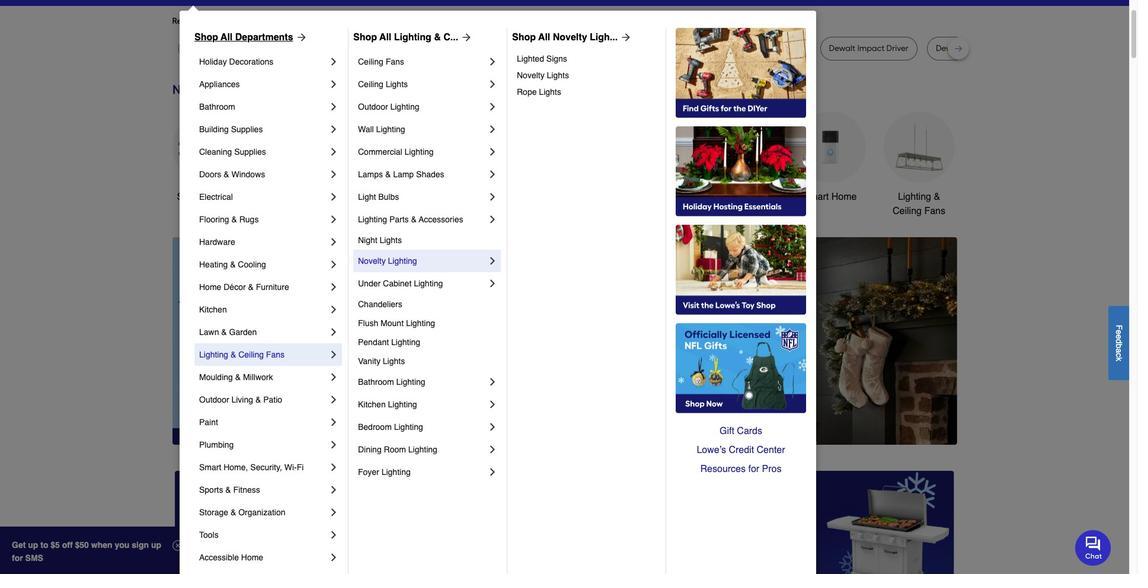 Task type: locate. For each thing, give the bounding box(es) containing it.
arrow right image up lighted signs link
[[618, 31, 632, 43]]

lights for night lights
[[380, 235, 402, 245]]

up to 30 percent off select grills and accessories. image
[[708, 471, 955, 574]]

home for accessible home
[[241, 553, 263, 562]]

for down get
[[12, 553, 23, 563]]

chevron right image
[[328, 56, 340, 68], [487, 56, 499, 68], [328, 101, 340, 113], [487, 101, 499, 113], [487, 123, 499, 135], [328, 146, 340, 158], [487, 146, 499, 158], [328, 168, 340, 180], [487, 214, 499, 225], [328, 236, 340, 248], [328, 304, 340, 316], [328, 349, 340, 361], [487, 376, 499, 388], [328, 394, 340, 406], [487, 399, 499, 410], [328, 416, 340, 428], [487, 421, 499, 433], [328, 439, 340, 451], [328, 461, 340, 473], [487, 466, 499, 478], [328, 507, 340, 518], [328, 552, 340, 564]]

2 horizontal spatial home
[[832, 192, 857, 202]]

driver for impact driver
[[780, 43, 802, 53]]

bulbs
[[379, 192, 399, 202]]

bit for dewalt drill bit
[[356, 43, 366, 53]]

2 horizontal spatial bit
[[981, 43, 991, 53]]

chandeliers link
[[358, 295, 499, 314]]

novelty for lighting
[[358, 256, 386, 266]]

outdoor for outdoor lighting
[[358, 102, 388, 112]]

for left pros
[[749, 464, 760, 475]]

1 vertical spatial tools link
[[199, 524, 328, 546]]

outdoor for outdoor tools & equipment
[[619, 192, 653, 202]]

kitchen inside 'kitchen lighting' link
[[358, 400, 386, 409]]

lights down arrow left image
[[383, 356, 405, 366]]

1 horizontal spatial arrow right image
[[459, 31, 473, 43]]

1 horizontal spatial you
[[386, 16, 400, 26]]

gift cards link
[[676, 422, 807, 441]]

2 horizontal spatial arrow right image
[[618, 31, 632, 43]]

& inside outdoor tools & equipment
[[680, 192, 687, 202]]

home décor & furniture
[[199, 282, 289, 292]]

chevron right image for cleaning supplies
[[328, 146, 340, 158]]

decorations down christmas
[[450, 206, 500, 216]]

2 horizontal spatial shop
[[513, 32, 536, 43]]

arrow right image inside shop all departments link
[[293, 31, 308, 43]]

2 horizontal spatial outdoor
[[619, 192, 653, 202]]

sports & fitness link
[[199, 479, 328, 501]]

bit left set
[[981, 43, 991, 53]]

0 horizontal spatial shop
[[195, 32, 218, 43]]

fi
[[297, 463, 304, 472]]

foyer lighting
[[358, 467, 411, 477]]

you
[[280, 16, 294, 26], [386, 16, 400, 26]]

2 horizontal spatial driver
[[887, 43, 909, 53]]

outdoor inside outdoor tools & equipment
[[619, 192, 653, 202]]

3 arrow right image from the left
[[618, 31, 632, 43]]

arrow right image up ceiling fans link
[[459, 31, 473, 43]]

1 horizontal spatial home
[[241, 553, 263, 562]]

0 vertical spatial lighting & ceiling fans link
[[884, 111, 955, 218]]

2 horizontal spatial drill
[[965, 43, 979, 53]]

rope lights
[[517, 87, 562, 97]]

impact
[[473, 43, 500, 53], [751, 43, 778, 53], [858, 43, 885, 53]]

chevron right image for lighting parts & accessories
[[487, 214, 499, 225]]

lamps & lamp shades
[[358, 170, 445, 179]]

arrow right image down more
[[293, 31, 308, 43]]

0 horizontal spatial fans
[[266, 350, 285, 359]]

0 vertical spatial outdoor
[[358, 102, 388, 112]]

chevron right image for storage & organization
[[328, 507, 340, 518]]

chevron right image for outdoor living & patio
[[328, 394, 340, 406]]

2 vertical spatial outdoor
[[199, 395, 229, 405]]

christmas decorations
[[450, 192, 500, 216]]

2 horizontal spatial tools
[[656, 192, 678, 202]]

chevron right image for appliances
[[328, 78, 340, 90]]

arrow right image
[[293, 31, 308, 43], [459, 31, 473, 43], [618, 31, 632, 43]]

1 horizontal spatial drill
[[710, 43, 724, 53]]

you up shop all lighting & c...
[[386, 16, 400, 26]]

0 horizontal spatial impact
[[473, 43, 500, 53]]

driver for impact driver bit
[[502, 43, 524, 53]]

chevron right image
[[328, 78, 340, 90], [487, 78, 499, 90], [328, 123, 340, 135], [487, 168, 499, 180], [328, 191, 340, 203], [487, 191, 499, 203], [328, 214, 340, 225], [487, 255, 499, 267], [328, 259, 340, 270], [487, 278, 499, 289], [328, 281, 340, 293], [328, 326, 340, 338], [328, 371, 340, 383], [487, 444, 499, 456], [328, 484, 340, 496], [328, 529, 340, 541]]

0 vertical spatial decorations
[[229, 57, 274, 66]]

1 horizontal spatial shop
[[354, 32, 377, 43]]

kitchen up the lawn
[[199, 305, 227, 314]]

1 horizontal spatial up
[[151, 540, 161, 550]]

1 vertical spatial outdoor
[[619, 192, 653, 202]]

living
[[232, 395, 253, 405]]

up right 'sign'
[[151, 540, 161, 550]]

1 horizontal spatial novelty
[[517, 71, 545, 80]]

outdoor living & patio link
[[199, 389, 328, 411]]

shop for shop all novelty ligh...
[[513, 32, 536, 43]]

1 horizontal spatial decorations
[[450, 206, 500, 216]]

outdoor
[[358, 102, 388, 112], [619, 192, 653, 202], [199, 395, 229, 405]]

shop all deals link
[[172, 111, 243, 204]]

all up lighted signs
[[539, 32, 551, 43]]

all right shop
[[202, 192, 212, 202]]

1 dewalt from the left
[[312, 43, 338, 53]]

0 horizontal spatial bathroom
[[199, 102, 235, 112]]

2 horizontal spatial impact
[[858, 43, 885, 53]]

supplies inside building supplies link
[[231, 125, 263, 134]]

3 driver from the left
[[887, 43, 909, 53]]

2 drill from the left
[[710, 43, 724, 53]]

2 horizontal spatial novelty
[[553, 32, 588, 43]]

night lights link
[[358, 231, 499, 250]]

0 horizontal spatial you
[[280, 16, 294, 26]]

2 shop from the left
[[354, 32, 377, 43]]

0 horizontal spatial novelty
[[358, 256, 386, 266]]

all down recommended searches for you
[[221, 32, 233, 43]]

0 vertical spatial supplies
[[231, 125, 263, 134]]

chevron right image for moulding & millwork
[[328, 371, 340, 383]]

0 horizontal spatial up
[[28, 540, 38, 550]]

lamps & lamp shades link
[[358, 163, 487, 186]]

pendant
[[358, 338, 389, 347]]

smart inside smart home link
[[804, 192, 829, 202]]

1 vertical spatial decorations
[[450, 206, 500, 216]]

bit up ceiling fans
[[356, 43, 366, 53]]

2 bit from the left
[[526, 43, 536, 53]]

you for more suggestions for you
[[386, 16, 400, 26]]

all
[[221, 32, 233, 43], [380, 32, 392, 43], [539, 32, 551, 43], [202, 192, 212, 202]]

dining room lighting link
[[358, 438, 487, 461]]

ceiling inside "link"
[[358, 79, 384, 89]]

1 e from the top
[[1115, 330, 1125, 334]]

chevron right image for doors & windows
[[328, 168, 340, 180]]

lights for vanity lights
[[383, 356, 405, 366]]

find gifts for the diyer. image
[[676, 28, 807, 118]]

shop
[[177, 192, 199, 202]]

lights up novelty lighting at the left top of page
[[380, 235, 402, 245]]

sms
[[25, 553, 43, 563]]

lights for novelty lights
[[547, 71, 569, 80]]

0 vertical spatial bathroom
[[199, 102, 235, 112]]

building supplies link
[[199, 118, 328, 141]]

2 you from the left
[[386, 16, 400, 26]]

outdoor living & patio
[[199, 395, 282, 405]]

2 impact from the left
[[751, 43, 778, 53]]

get
[[12, 540, 26, 550]]

parts
[[390, 215, 409, 224]]

shop for shop all lighting & c...
[[354, 32, 377, 43]]

light bulbs
[[358, 192, 399, 202]]

shop all lighting & c...
[[354, 32, 459, 43]]

0 vertical spatial tools link
[[350, 111, 421, 204]]

under cabinet lighting link
[[358, 272, 487, 295]]

1 horizontal spatial kitchen
[[358, 400, 386, 409]]

outdoor lighting link
[[358, 96, 487, 118]]

1 horizontal spatial outdoor
[[358, 102, 388, 112]]

moulding
[[199, 373, 233, 382]]

kitchen inside kitchen link
[[199, 305, 227, 314]]

smart inside "smart home, security, wi-fi" link
[[199, 463, 221, 472]]

all for novelty
[[539, 32, 551, 43]]

decorations down shop all departments link
[[229, 57, 274, 66]]

rope
[[517, 87, 537, 97]]

2 vertical spatial home
[[241, 553, 263, 562]]

scroll to item #5 image
[[726, 423, 755, 428]]

tools up equipment
[[656, 192, 678, 202]]

supplies
[[231, 125, 263, 134], [234, 147, 266, 157]]

christmas
[[453, 192, 496, 202]]

novelty down the recommended searches for you heading
[[553, 32, 588, 43]]

off
[[62, 540, 73, 550]]

& inside 'link'
[[411, 215, 417, 224]]

hardware
[[199, 237, 235, 247]]

chevron right image for flooring & rugs
[[328, 214, 340, 225]]

novelty down night
[[358, 256, 386, 266]]

supplies up windows
[[234, 147, 266, 157]]

lowe's credit center
[[697, 445, 786, 456]]

ligh...
[[590, 32, 618, 43]]

building
[[199, 125, 229, 134]]

chevron right image for novelty lighting
[[487, 255, 499, 267]]

2 dewalt from the left
[[681, 43, 708, 53]]

officially licensed n f l gifts. shop now. image
[[676, 323, 807, 413]]

visit the lowe's toy shop. image
[[676, 225, 807, 315]]

tools inside outdoor tools & equipment
[[656, 192, 678, 202]]

smart home link
[[795, 111, 866, 204]]

2 vertical spatial bathroom
[[358, 377, 394, 387]]

wall lighting
[[358, 125, 406, 134]]

kitchen up 'bedroom'
[[358, 400, 386, 409]]

kitchen link
[[199, 298, 328, 321]]

lowe's
[[697, 445, 727, 456]]

drill for dewalt drill
[[710, 43, 724, 53]]

tools link
[[350, 111, 421, 204], [199, 524, 328, 546]]

décor
[[224, 282, 246, 292]]

1 vertical spatial home
[[199, 282, 221, 292]]

1 shop from the left
[[195, 32, 218, 43]]

garden
[[229, 327, 257, 337]]

holiday decorations
[[199, 57, 274, 66]]

shop down recommended
[[195, 32, 218, 43]]

1 vertical spatial kitchen
[[358, 400, 386, 409]]

2 vertical spatial novelty
[[358, 256, 386, 266]]

0 horizontal spatial lighting & ceiling fans link
[[199, 343, 328, 366]]

patio
[[263, 395, 282, 405]]

lowe's credit center link
[[676, 441, 807, 460]]

millwork
[[243, 373, 273, 382]]

chevron right image for building supplies
[[328, 123, 340, 135]]

1 arrow right image from the left
[[293, 31, 308, 43]]

bit up lighted
[[526, 43, 536, 53]]

outdoor up wall at top left
[[358, 102, 388, 112]]

1 vertical spatial lighting & ceiling fans
[[199, 350, 285, 359]]

chevron right image for smart home, security, wi-fi
[[328, 461, 340, 473]]

for
[[268, 16, 278, 26], [373, 16, 384, 26], [749, 464, 760, 475], [12, 553, 23, 563]]

sports
[[199, 485, 223, 495]]

1 horizontal spatial bit
[[526, 43, 536, 53]]

0 vertical spatial kitchen
[[199, 305, 227, 314]]

0 vertical spatial smart
[[804, 192, 829, 202]]

appliances link
[[199, 73, 328, 96]]

up left to
[[28, 540, 38, 550]]

e up d at bottom right
[[1115, 330, 1125, 334]]

lights for rope lights
[[539, 87, 562, 97]]

0 horizontal spatial driver
[[502, 43, 524, 53]]

kitchen for kitchen lighting
[[358, 400, 386, 409]]

chevron right image for ceiling fans
[[487, 56, 499, 68]]

all for deals
[[202, 192, 212, 202]]

tools up parts
[[375, 192, 397, 202]]

2 horizontal spatial fans
[[925, 206, 946, 216]]

2 arrow right image from the left
[[459, 31, 473, 43]]

chevron right image for sports & fitness
[[328, 484, 340, 496]]

0 vertical spatial fans
[[386, 57, 404, 66]]

flush mount lighting
[[358, 319, 435, 328]]

arrow right image inside shop all lighting & c... link
[[459, 31, 473, 43]]

supplies inside cleaning supplies link
[[234, 147, 266, 157]]

None search field
[[442, 0, 766, 7]]

lights down signs
[[547, 71, 569, 80]]

0 horizontal spatial tools link
[[199, 524, 328, 546]]

0 horizontal spatial outdoor
[[199, 395, 229, 405]]

1 up from the left
[[28, 540, 38, 550]]

0 horizontal spatial bathroom link
[[199, 96, 328, 118]]

1 vertical spatial novelty
[[517, 71, 545, 80]]

novelty down lighted
[[517, 71, 545, 80]]

0 horizontal spatial smart
[[199, 463, 221, 472]]

dewalt drill bit set
[[937, 43, 1005, 53]]

decorations inside holiday decorations link
[[229, 57, 274, 66]]

1 horizontal spatial lighting & ceiling fans
[[893, 192, 946, 216]]

1 bit from the left
[[356, 43, 366, 53]]

2 driver from the left
[[780, 43, 802, 53]]

0 vertical spatial home
[[832, 192, 857, 202]]

1 impact from the left
[[473, 43, 500, 53]]

appliances
[[199, 79, 240, 89]]

for up departments
[[268, 16, 278, 26]]

dewalt drill
[[681, 43, 724, 53]]

electrical
[[199, 192, 233, 202]]

e up b
[[1115, 334, 1125, 339]]

chevron right image for bedroom lighting
[[487, 421, 499, 433]]

chevron right image for commercial lighting
[[487, 146, 499, 158]]

3 drill from the left
[[965, 43, 979, 53]]

cleaning supplies
[[199, 147, 266, 157]]

more
[[304, 16, 323, 26]]

lights down novelty lights
[[539, 87, 562, 97]]

scroll to item #4 element
[[695, 422, 726, 429]]

1 horizontal spatial impact
[[751, 43, 778, 53]]

2 vertical spatial fans
[[266, 350, 285, 359]]

0 horizontal spatial arrow right image
[[293, 31, 308, 43]]

arrow right image inside shop all novelty ligh... link
[[618, 31, 632, 43]]

decorations inside christmas decorations link
[[450, 206, 500, 216]]

3 bit from the left
[[981, 43, 991, 53]]

all up ceiling fans
[[380, 32, 392, 43]]

0 horizontal spatial lighting & ceiling fans
[[199, 350, 285, 359]]

4 dewalt from the left
[[937, 43, 963, 53]]

1 driver from the left
[[502, 43, 524, 53]]

1 vertical spatial fans
[[925, 206, 946, 216]]

0 horizontal spatial home
[[199, 282, 221, 292]]

outdoor up equipment
[[619, 192, 653, 202]]

0 horizontal spatial kitchen
[[199, 305, 227, 314]]

0 horizontal spatial bit
[[356, 43, 366, 53]]

chevron right image for paint
[[328, 416, 340, 428]]

bedroom lighting link
[[358, 416, 487, 438]]

resources for pros
[[701, 464, 782, 475]]

0 horizontal spatial decorations
[[229, 57, 274, 66]]

lights up outdoor lighting
[[386, 79, 408, 89]]

3 dewalt from the left
[[830, 43, 856, 53]]

1 drill from the left
[[340, 43, 354, 53]]

chevron right image for under cabinet lighting
[[487, 278, 499, 289]]

all for departments
[[221, 32, 233, 43]]

1 horizontal spatial smart
[[804, 192, 829, 202]]

chevron right image for wall lighting
[[487, 123, 499, 135]]

gift cards
[[720, 426, 763, 437]]

3 shop from the left
[[513, 32, 536, 43]]

bit for impact driver bit
[[526, 43, 536, 53]]

doors & windows link
[[199, 163, 328, 186]]

0 horizontal spatial drill
[[340, 43, 354, 53]]

sign
[[132, 540, 149, 550]]

shop up lighted
[[513, 32, 536, 43]]

1 horizontal spatial driver
[[780, 43, 802, 53]]

1 horizontal spatial tools
[[375, 192, 397, 202]]

chevron right image for lamps & lamp shades
[[487, 168, 499, 180]]

dewalt for dewalt drill bit set
[[937, 43, 963, 53]]

for right suggestions
[[373, 16, 384, 26]]

chevron right image for bathroom lighting
[[487, 376, 499, 388]]

tools down storage
[[199, 530, 219, 540]]

decorations
[[229, 57, 274, 66], [450, 206, 500, 216]]

1 horizontal spatial fans
[[386, 57, 404, 66]]

bit for dewalt drill bit set
[[981, 43, 991, 53]]

supplies up cleaning supplies
[[231, 125, 263, 134]]

lights inside "link"
[[386, 79, 408, 89]]

novelty lighting
[[358, 256, 417, 266]]

1 vertical spatial smart
[[199, 463, 221, 472]]

lighting & ceiling fans
[[893, 192, 946, 216], [199, 350, 285, 359]]

up
[[28, 540, 38, 550], [151, 540, 161, 550]]

2 horizontal spatial bathroom
[[721, 192, 762, 202]]

accessible home
[[199, 553, 263, 562]]

chevron right image for bathroom
[[328, 101, 340, 113]]

under
[[358, 279, 381, 288]]

you left more
[[280, 16, 294, 26]]

1 vertical spatial supplies
[[234, 147, 266, 157]]

1 vertical spatial bathroom
[[721, 192, 762, 202]]

smart for smart home, security, wi-fi
[[199, 463, 221, 472]]

novelty lighting link
[[358, 250, 487, 272]]

outdoor down moulding
[[199, 395, 229, 405]]

security,
[[251, 463, 282, 472]]

shop down more suggestions for you link
[[354, 32, 377, 43]]

1 you from the left
[[280, 16, 294, 26]]

kitchen for kitchen
[[199, 305, 227, 314]]

novelty lights link
[[517, 67, 658, 84]]



Task type: describe. For each thing, give the bounding box(es) containing it.
ceiling inside "lighting & ceiling fans"
[[893, 206, 922, 216]]

chevron right image for electrical
[[328, 191, 340, 203]]

lamp
[[393, 170, 414, 179]]

arrow left image
[[393, 341, 405, 353]]

new deals every day during 25 days of deals image
[[172, 79, 958, 99]]

d
[[1115, 339, 1125, 344]]

chevron right image for hardware
[[328, 236, 340, 248]]

more suggestions for you
[[304, 16, 400, 26]]

shop all novelty ligh... link
[[513, 30, 632, 44]]

shop all deals
[[177, 192, 239, 202]]

fitness
[[233, 485, 260, 495]]

lights for ceiling lights
[[386, 79, 408, 89]]

foyer
[[358, 467, 380, 477]]

mount
[[381, 319, 404, 328]]

arrow right image
[[936, 341, 948, 353]]

lighting parts & accessories
[[358, 215, 464, 224]]

75 percent off all artificial christmas trees, holiday lights and more. image
[[383, 237, 958, 445]]

impact for impact driver
[[751, 43, 778, 53]]

dewalt for dewalt drill
[[681, 43, 708, 53]]

lamps
[[358, 170, 383, 179]]

heating & cooling
[[199, 260, 266, 269]]

1 horizontal spatial lighting & ceiling fans link
[[884, 111, 955, 218]]

departments
[[235, 32, 293, 43]]

accessible
[[199, 553, 239, 562]]

decorations for christmas
[[450, 206, 500, 216]]

heating
[[199, 260, 228, 269]]

when
[[91, 540, 112, 550]]

lighted signs link
[[517, 50, 658, 67]]

room
[[384, 445, 406, 454]]

paint
[[199, 418, 218, 427]]

drill for dewalt drill bit set
[[965, 43, 979, 53]]

pendant lighting link
[[358, 333, 499, 352]]

shades
[[416, 170, 445, 179]]

flooring & rugs
[[199, 215, 259, 224]]

you for recommended searches for you
[[280, 16, 294, 26]]

holiday hosting essentials. image
[[676, 126, 807, 217]]

recommended searches for you heading
[[172, 15, 958, 27]]

1 horizontal spatial bathroom link
[[706, 111, 777, 204]]

chevron right image for holiday decorations
[[328, 56, 340, 68]]

chevron right image for heating & cooling
[[328, 259, 340, 270]]

light bulbs link
[[358, 186, 487, 208]]

up to 35 percent off select small appliances. image
[[441, 471, 689, 574]]

cooling
[[238, 260, 266, 269]]

chevron right image for outdoor lighting
[[487, 101, 499, 113]]

supplies for building supplies
[[231, 125, 263, 134]]

scroll to item #3 image
[[667, 423, 695, 428]]

accessible home link
[[199, 546, 328, 569]]

smart home
[[804, 192, 857, 202]]

get up to $5 off $50 when you sign up for sms
[[12, 540, 161, 563]]

chevron right image for kitchen
[[328, 304, 340, 316]]

decorations for holiday
[[229, 57, 274, 66]]

vanity lights link
[[358, 352, 499, 371]]

recommended
[[172, 16, 229, 26]]

lighted
[[517, 54, 544, 63]]

storage & organization link
[[199, 501, 328, 524]]

novelty lights
[[517, 71, 569, 80]]

k
[[1115, 357, 1125, 361]]

dewalt for dewalt impact driver
[[830, 43, 856, 53]]

electrical link
[[199, 186, 328, 208]]

chevron right image for foyer lighting
[[487, 466, 499, 478]]

commercial
[[358, 147, 403, 157]]

c...
[[444, 32, 459, 43]]

arrow right image for shop all novelty ligh...
[[618, 31, 632, 43]]

f e e d b a c k button
[[1109, 306, 1130, 380]]

searches
[[231, 16, 266, 26]]

$50
[[75, 540, 89, 550]]

lawn & garden
[[199, 327, 257, 337]]

chevron right image for light bulbs
[[487, 191, 499, 203]]

shop all lighting & c... link
[[354, 30, 473, 44]]

moulding & millwork
[[199, 373, 273, 382]]

1 vertical spatial lighting & ceiling fans link
[[199, 343, 328, 366]]

$5
[[51, 540, 60, 550]]

dining room lighting
[[358, 445, 438, 454]]

accessories
[[419, 215, 464, 224]]

dewalt for dewalt drill bit
[[312, 43, 338, 53]]

novelty for lights
[[517, 71, 545, 80]]

outdoor for outdoor living & patio
[[199, 395, 229, 405]]

resources for pros link
[[676, 460, 807, 479]]

scroll to item #2 image
[[638, 423, 667, 428]]

moulding & millwork link
[[199, 366, 328, 389]]

c
[[1115, 353, 1125, 357]]

outdoor lighting
[[358, 102, 420, 112]]

sports & fitness
[[199, 485, 260, 495]]

2 up from the left
[[151, 540, 161, 550]]

lawn & garden link
[[199, 321, 328, 343]]

2 e from the top
[[1115, 334, 1125, 339]]

chevron right image for ceiling lights
[[487, 78, 499, 90]]

vanity
[[358, 356, 381, 366]]

flush
[[358, 319, 379, 328]]

rope lights link
[[517, 84, 658, 100]]

wall
[[358, 125, 374, 134]]

home for smart home
[[832, 192, 857, 202]]

chevron right image for home décor & furniture
[[328, 281, 340, 293]]

heating & cooling link
[[199, 253, 328, 276]]

arrow right image for shop all departments
[[293, 31, 308, 43]]

to
[[40, 540, 48, 550]]

windows
[[232, 170, 265, 179]]

0 vertical spatial lighting & ceiling fans
[[893, 192, 946, 216]]

chevron right image for plumbing
[[328, 439, 340, 451]]

smart home, security, wi-fi
[[199, 463, 304, 472]]

suggestions
[[325, 16, 371, 26]]

cleaning supplies link
[[199, 141, 328, 163]]

furniture
[[256, 282, 289, 292]]

doors
[[199, 170, 221, 179]]

get up to 2 free select tools or batteries when you buy 1 with select purchases. image
[[175, 471, 422, 574]]

organization
[[239, 508, 286, 517]]

center
[[757, 445, 786, 456]]

for inside get up to $5 off $50 when you sign up for sms
[[12, 553, 23, 563]]

3 impact from the left
[[858, 43, 885, 53]]

bedroom
[[358, 422, 392, 432]]

shop for shop all departments
[[195, 32, 218, 43]]

a
[[1115, 348, 1125, 353]]

ceiling lights link
[[358, 73, 487, 96]]

impact driver
[[751, 43, 802, 53]]

chevron right image for accessible home
[[328, 552, 340, 564]]

chevron right image for tools
[[328, 529, 340, 541]]

impact for impact driver bit
[[473, 43, 500, 53]]

flooring
[[199, 215, 229, 224]]

outdoor tools & equipment link
[[617, 111, 688, 218]]

chevron right image for dining room lighting
[[487, 444, 499, 456]]

shop all novelty ligh...
[[513, 32, 618, 43]]

wall lighting link
[[358, 118, 487, 141]]

shop these last-minute gifts. $99 or less. quantities are limited and won't last. image
[[172, 237, 364, 445]]

commercial lighting link
[[358, 141, 487, 163]]

foyer lighting link
[[358, 461, 487, 483]]

smart for smart home
[[804, 192, 829, 202]]

lighting inside 'link'
[[358, 215, 387, 224]]

drill for dewalt drill bit
[[340, 43, 354, 53]]

arrow right image for shop all lighting & c...
[[459, 31, 473, 43]]

hardware link
[[199, 231, 328, 253]]

1 horizontal spatial bathroom
[[358, 377, 394, 387]]

rugs
[[239, 215, 259, 224]]

chat invite button image
[[1076, 529, 1112, 566]]

all for lighting
[[380, 32, 392, 43]]

chevron right image for kitchen lighting
[[487, 399, 499, 410]]

0 horizontal spatial tools
[[199, 530, 219, 540]]

bathroom lighting
[[358, 377, 426, 387]]

supplies for cleaning supplies
[[234, 147, 266, 157]]

bedroom lighting
[[358, 422, 423, 432]]

1 horizontal spatial tools link
[[350, 111, 421, 204]]

0 vertical spatial novelty
[[553, 32, 588, 43]]

chevron right image for lawn & garden
[[328, 326, 340, 338]]

chevron right image for lighting & ceiling fans
[[328, 349, 340, 361]]

f e e d b a c k
[[1115, 325, 1125, 361]]



Task type: vqa. For each thing, say whether or not it's contained in the screenshot.
Resources For Pros link
yes



